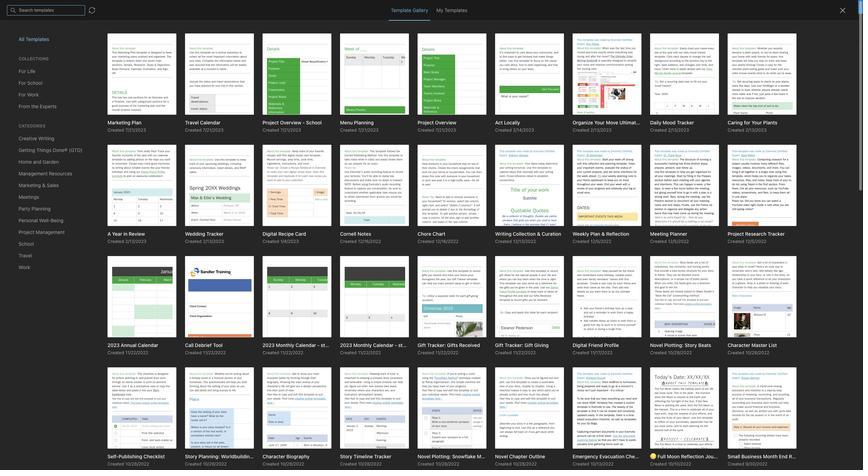 Task type: describe. For each thing, give the bounding box(es) containing it.
highlight image
[[260, 33, 277, 43]]

only
[[798, 19, 808, 25]]

Note Editor text field
[[0, 0, 864, 470]]

sync
[[391, 4, 402, 10]]

alignment image
[[326, 33, 343, 43]]

font size image
[[191, 33, 208, 43]]

only you
[[798, 19, 816, 25]]

heading level image
[[120, 33, 155, 43]]

font color image
[[210, 33, 227, 43]]

anytime.
[[473, 4, 492, 10]]

note window element
[[0, 0, 864, 470]]

notebook
[[40, 19, 60, 25]]

first notebook button
[[21, 17, 63, 27]]

more image
[[402, 33, 423, 43]]



Task type: locate. For each thing, give the bounding box(es) containing it.
collapse note image
[[5, 18, 13, 26]]

font family image
[[157, 33, 189, 43]]

first notebook
[[30, 19, 60, 25]]

across
[[404, 4, 418, 10]]

share button
[[822, 17, 847, 28]]

you
[[809, 19, 816, 25]]

your
[[426, 4, 436, 10]]

devices.
[[437, 4, 455, 10]]

sync across all your devices. cancel anytime.
[[391, 4, 492, 10]]

share
[[828, 19, 841, 25]]

insert image
[[4, 33, 35, 43]]

all
[[420, 4, 425, 10]]

first
[[30, 19, 39, 25]]

cancel
[[457, 4, 472, 10]]



Task type: vqa. For each thing, say whether or not it's contained in the screenshot.
New Task icon at the top left of page
no



